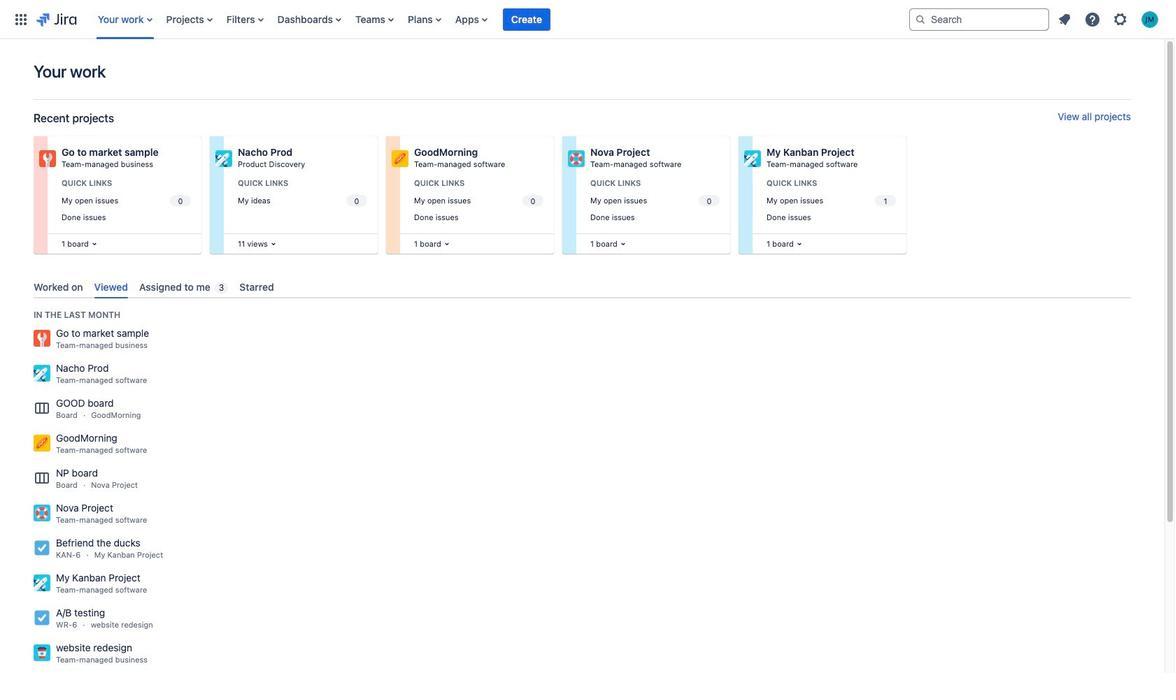 Task type: vqa. For each thing, say whether or not it's contained in the screenshot.
the right list
yes



Task type: locate. For each thing, give the bounding box(es) containing it.
jira image
[[36, 11, 77, 28], [36, 11, 77, 28]]

banner
[[0, 0, 1176, 39]]

list item
[[503, 0, 551, 39]]

tab list
[[28, 276, 1131, 299]]

None search field
[[910, 8, 1050, 30]]

your profile and settings image
[[1142, 11, 1159, 28]]

Search field
[[910, 8, 1050, 30]]

settings image
[[1113, 11, 1129, 28]]

search image
[[915, 14, 926, 25]]

list
[[91, 0, 898, 39], [1052, 7, 1167, 32]]

0 horizontal spatial list
[[91, 0, 898, 39]]



Task type: describe. For each thing, give the bounding box(es) containing it.
appswitcher icon image
[[13, 11, 29, 28]]

primary element
[[8, 0, 898, 39]]

1 horizontal spatial list
[[1052, 7, 1167, 32]]

notifications image
[[1057, 11, 1073, 28]]

help image
[[1085, 11, 1101, 28]]



